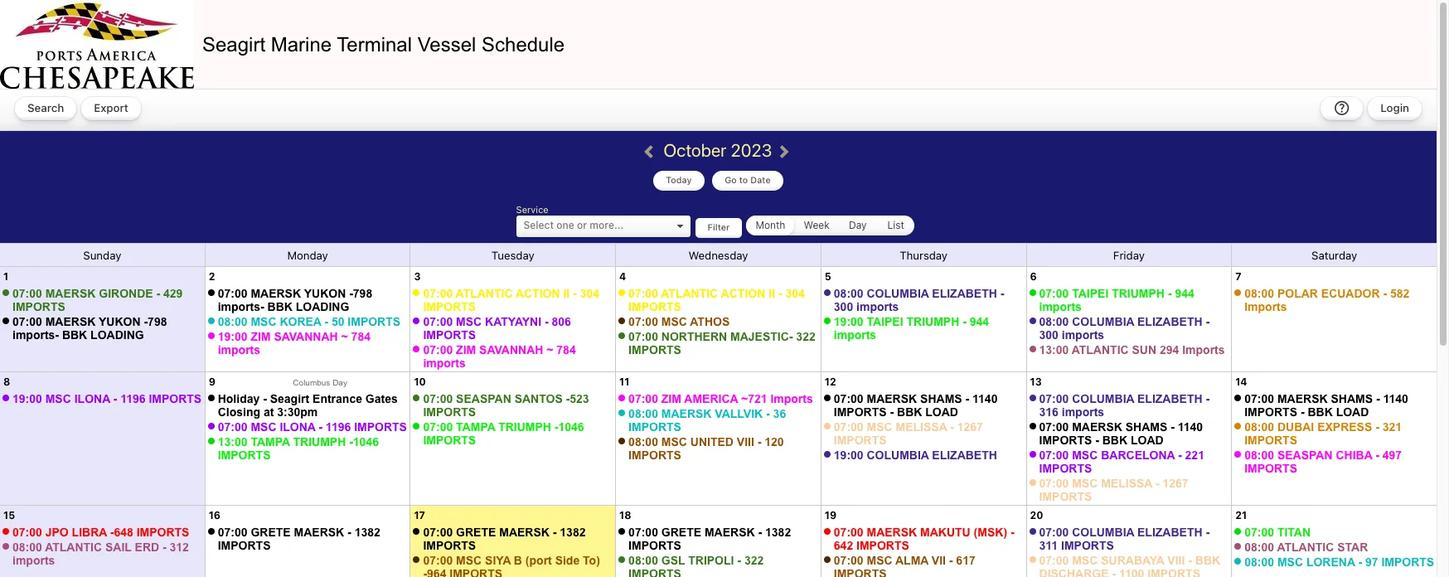 Task type: vqa. For each thing, say whether or not it's contained in the screenshot.


Task type: locate. For each thing, give the bounding box(es) containing it.
0 horizontal spatial ii
[[563, 287, 570, 300]]

1 horizontal spatial loading
[[296, 300, 349, 313]]

2 horizontal spatial imports
[[1245, 300, 1287, 313]]

08:00 for the 08:00 atlantic sail erd - 312 imports link
[[12, 541, 42, 554]]

atlantic inside 08:00 atlantic sail erd - 312 imports
[[45, 541, 102, 554]]

yukon up 50
[[304, 287, 346, 300]]

shams up express in the bottom right of the page
[[1331, 392, 1373, 405]]

shams up 19:00 columbia elizabeth
[[920, 392, 962, 405]]

07:00 atlantic action ii - 304 imports up athos at bottom
[[629, 287, 805, 313]]

2 horizontal spatial load
[[1336, 405, 1369, 419]]

2 07:00 grete maersk - 1382 imports from the left
[[423, 526, 586, 552]]

0 horizontal spatial 798
[[148, 315, 167, 328]]

yukon down gironde
[[99, 315, 141, 328]]

798 down 429
[[148, 315, 167, 328]]

seaspan inside 07:00 seaspan santos -523 imports
[[456, 392, 511, 405]]

2 vertical spatial imports
[[771, 392, 813, 405]]

0 horizontal spatial 322
[[744, 554, 764, 567]]

imports up 10
[[423, 357, 466, 370]]

viii for surabaya
[[1168, 554, 1185, 567]]

0 vertical spatial viii
[[737, 435, 754, 449]]

3 1382 from the left
[[765, 526, 791, 539]]

savannah down 08:00 msc korea - 50 imports link
[[274, 330, 338, 343]]

0 horizontal spatial 07:00 maersk yukon -798 imports- bbk loading
[[12, 315, 167, 342]]

0 vertical spatial 798
[[353, 287, 372, 300]]

1196 for 07:00 msc ilona - 1196 imports
[[326, 420, 351, 434]]

1 horizontal spatial 07:00 maersk shams - 1140 imports - bbk load link
[[1039, 420, 1203, 447]]

imports inside 13:00 tampa triumph -1046 imports
[[218, 449, 271, 462]]

07:00 taipei triumph - 944 imports
[[1039, 287, 1195, 313]]

viii
[[737, 435, 754, 449], [1168, 554, 1185, 567]]

~ down 50
[[341, 330, 348, 343]]

07:00 northern majestic- 322 imports link
[[629, 330, 816, 357]]

07:00 maersk yukon -798 imports- bbk loading down 07:00 maersk gironde - 429 imports link
[[12, 315, 167, 342]]

load for express
[[1336, 405, 1369, 419]]

08:00 columbia elizabeth - 300 imports up 13:00 atlantic sun 294 imports
[[1039, 315, 1210, 342]]

elizabeth inside 07:00 columbia elizabeth - 316 imports
[[1138, 392, 1203, 405]]

savannah for korea
[[274, 330, 338, 343]]

action up 806
[[516, 287, 560, 300]]

07:00 maersk yukon -798 imports- bbk loading for the top 07:00 maersk yukon -798 imports- bbk loading link
[[218, 287, 372, 313]]

1 1382 from the left
[[355, 526, 380, 539]]

0 vertical spatial 322
[[796, 330, 816, 343]]

07:00 atlantic action ii - 304 imports link up katyayni
[[423, 287, 599, 313]]

0 horizontal spatial yukon
[[99, 315, 141, 328]]

1 horizontal spatial taipei
[[1072, 287, 1109, 300]]

0 vertical spatial ilona
[[74, 392, 110, 405]]

07:00 inside 07:00 msc siya b (port side to) -964 imports
[[423, 554, 453, 567]]

944 inside 19:00 taipei triumph - 944 imports
[[970, 315, 989, 328]]

0 horizontal spatial 1196
[[120, 392, 146, 405]]

zim left "america"
[[661, 392, 681, 405]]

19:00 inside 19:00 taipei triumph - 944 imports
[[834, 315, 864, 328]]

07:00 maersk yukon -798 imports- bbk loading
[[218, 287, 372, 313], [12, 315, 167, 342]]

07:00 maersk shams - 1140 imports - bbk load link for melissa
[[834, 392, 998, 419]]

1046 down gates
[[353, 435, 379, 449]]

imports for 07:00 taipei triumph - 944 imports link
[[1039, 300, 1082, 313]]

0 horizontal spatial 13:00
[[218, 435, 248, 449]]

triumph down 07:00 msc ilona - 1196 imports
[[293, 435, 346, 449]]

321
[[1383, 420, 1402, 434]]

0 horizontal spatial 08:00 columbia elizabeth - 300 imports
[[834, 287, 1004, 313]]

vallvik
[[715, 407, 763, 420]]

seaspan inside 08:00 seaspan chiba - 497 imports
[[1278, 449, 1333, 462]]

08:00 inside 08:00 seaspan chiba - 497 imports
[[1245, 449, 1274, 462]]

imports inside 19:00 zim savannah ~ 784 imports
[[218, 343, 260, 357]]

784 for 07:00 zim savannah ~ 784 imports
[[557, 343, 576, 357]]

ii up 806
[[563, 287, 570, 300]]

imports inside the 08:00 dubai express - 321 imports
[[1245, 434, 1298, 447]]

columbia for msc
[[1072, 526, 1134, 539]]

0 horizontal spatial 1267
[[957, 420, 983, 434]]

07:00 msc melissa - 1267 imports up 19:00 columbia elizabeth
[[834, 420, 983, 447]]

0 horizontal spatial 07:00 msc melissa - 1267 imports
[[834, 420, 983, 447]]

07:00 atlantic action ii - 304 imports up katyayni
[[423, 287, 599, 313]]

0 horizontal spatial 07:00 grete maersk - 1382 imports
[[218, 526, 380, 552]]

07:00 inside 07:00 msc katyayni - 806 imports
[[423, 315, 453, 328]]

2
[[209, 270, 215, 283]]

monday
[[287, 248, 328, 262]]

1 horizontal spatial 07:00 atlantic action ii - 304 imports
[[629, 287, 805, 313]]

0 vertical spatial yukon
[[304, 287, 346, 300]]

imports down jpo
[[12, 554, 55, 567]]

08:00 inside 08:00 gsl tripoli - 322 imports
[[629, 554, 658, 567]]

imports inside 08:00 seaspan chiba - 497 imports
[[1245, 462, 1298, 475]]

1 horizontal spatial 798
[[353, 287, 372, 300]]

07:00 msc melissa - 1267 imports down 07:00 msc barcelona - 221 imports
[[1039, 477, 1189, 503]]

elizabeth down thursday
[[932, 287, 997, 300]]

imports up "12"
[[834, 328, 876, 342]]

imports up the 14
[[1245, 300, 1287, 313]]

triumph for 07:00 tampa triumph -1046 imports
[[498, 420, 551, 434]]

784 inside 07:00 zim savannah ~ 784 imports
[[557, 343, 576, 357]]

322 inside 08:00 gsl tripoli - 322 imports
[[744, 554, 764, 567]]

- inside 07:00 taipei triumph - 944 imports
[[1168, 287, 1172, 300]]

savannah down 07:00 msc katyayni - 806 imports link
[[479, 343, 543, 357]]

2 horizontal spatial 07:00 grete maersk - 1382 imports link
[[629, 526, 791, 552]]

1140 up 221
[[1178, 420, 1203, 434]]

0 horizontal spatial 07:00 atlantic action ii - 304 imports link
[[423, 287, 599, 313]]

0 horizontal spatial day
[[333, 378, 347, 387]]

1 vertical spatial 13:00
[[218, 435, 248, 449]]

1 vertical spatial seagirt
[[270, 392, 309, 405]]

imports right 316
[[1062, 405, 1104, 419]]

08:00 columbia elizabeth - 300 imports link up 13:00 atlantic sun 294 imports
[[1039, 315, 1210, 342]]

imports down 07:00 taipei triumph - 944 imports link
[[1062, 328, 1104, 342]]

elizabeth for surabaya
[[1138, 526, 1203, 539]]

0 vertical spatial 1196
[[120, 392, 146, 405]]

19
[[825, 509, 837, 522]]

atlantic up 07:00 msc athos link
[[661, 287, 718, 300]]

07:00 seaspan santos -523 imports
[[423, 392, 589, 419]]

300 up 19:00 taipei triumph - 944 imports
[[834, 300, 853, 313]]

loading up 08:00 msc korea - 50 imports link
[[296, 300, 349, 313]]

784 down 806
[[557, 343, 576, 357]]

atlantic left sun
[[1072, 343, 1129, 357]]

msc inside 07:00 msc katyayni - 806 imports
[[456, 315, 482, 328]]

322
[[796, 330, 816, 343], [744, 554, 764, 567]]

07:00 inside 07:00 northern majestic- 322 imports
[[629, 330, 658, 343]]

imports right 294
[[1182, 343, 1225, 357]]

action for athos
[[721, 287, 765, 300]]

3:30pm
[[277, 405, 318, 419]]

titan
[[1278, 526, 1311, 539]]

athos
[[690, 315, 730, 328]]

322 right tripoli
[[744, 554, 764, 567]]

tripoli
[[688, 554, 734, 567]]

chiba
[[1336, 449, 1372, 462]]

0 vertical spatial 1267
[[957, 420, 983, 434]]

1 horizontal spatial 300
[[1039, 328, 1059, 342]]

08:00 for 08:00 polar ecuador - 582 imports link
[[1245, 287, 1274, 300]]

export
[[94, 101, 128, 114]]

07:00 maersk shams - 1140 imports - bbk load link for express
[[1245, 392, 1409, 419]]

msc for 08:00 msc lorena - 97 imports 'link'
[[1278, 556, 1303, 569]]

304 down 'or'
[[580, 287, 599, 300]]

action up athos at bottom
[[721, 287, 765, 300]]

3 grete from the left
[[661, 526, 701, 539]]

imports up 13
[[1039, 300, 1082, 313]]

13:00 down closing
[[218, 435, 248, 449]]

07:00 inside 07:00 taipei triumph - 944 imports
[[1039, 287, 1069, 300]]

shams for express
[[1331, 392, 1373, 405]]

0 vertical spatial 13:00
[[1039, 343, 1069, 357]]

load up express in the bottom right of the page
[[1336, 405, 1369, 419]]

07:00 grete maersk - 1382 imports for 08:00 gsl tripoli - 322 imports
[[629, 526, 791, 552]]

load up 19:00 columbia elizabeth
[[925, 405, 958, 419]]

08:00 atlantic sail erd - 312 imports
[[12, 541, 189, 567]]

1 vertical spatial 798
[[148, 315, 167, 328]]

0 horizontal spatial grete
[[251, 526, 291, 539]]

08:00 inside the 08:00 dubai express - 321 imports
[[1245, 420, 1274, 434]]

300 for rightmost 08:00 columbia elizabeth - 300 imports link
[[1039, 328, 1059, 342]]

1 horizontal spatial shams
[[1126, 420, 1168, 434]]

08:00 atlantic star link
[[1245, 541, 1368, 554]]

at
[[264, 405, 274, 419]]

07:00 maersk shams - 1140 imports - bbk load link up 19:00 columbia elizabeth
[[834, 392, 998, 419]]

2 304 from the left
[[785, 287, 805, 300]]

zim inside 19:00 zim savannah ~ 784 imports
[[251, 330, 271, 343]]

shams up barcelona
[[1126, 420, 1168, 434]]

07:00 maersk shams - 1140 imports - bbk load up barcelona
[[1039, 420, 1203, 447]]

07:00 maersk shams - 1140 imports - bbk load link up barcelona
[[1039, 420, 1203, 447]]

elizabeth inside the 07:00 columbia elizabeth - 311 imports
[[1138, 526, 1203, 539]]

msc
[[251, 315, 277, 328], [456, 315, 482, 328], [661, 315, 687, 328], [45, 392, 71, 405], [251, 420, 277, 434], [867, 420, 893, 434], [661, 435, 687, 449], [1072, 449, 1098, 462], [1072, 477, 1098, 490], [456, 554, 482, 567], [867, 554, 893, 567], [1072, 554, 1098, 567], [1278, 556, 1303, 569]]

seaspan down the 08:00 dubai express - 321 imports
[[1278, 449, 1333, 462]]

1 horizontal spatial yukon
[[304, 287, 346, 300]]

viii left 120
[[737, 435, 754, 449]]

13:00 up 13
[[1039, 343, 1069, 357]]

1382
[[355, 526, 380, 539], [560, 526, 586, 539], [765, 526, 791, 539]]

ii for 07:00 msc katyayni - 806 imports
[[563, 287, 570, 300]]

07:00 msc melissa - 1267 imports link down 07:00 msc barcelona - 221 imports
[[1039, 477, 1189, 503]]

07:00 inside 07:00 seaspan santos -523 imports
[[423, 392, 453, 405]]

columbus
[[293, 378, 330, 387]]

1 vertical spatial day
[[333, 378, 347, 387]]

ii
[[563, 287, 570, 300], [769, 287, 775, 300]]

07:00 inside 07:00 zim savannah ~ 784 imports
[[423, 343, 453, 357]]

elizabeth up surabaya
[[1138, 526, 1203, 539]]

08:00 seaspan chiba - 497 imports
[[1245, 449, 1402, 475]]

0 horizontal spatial 1140
[[973, 392, 998, 405]]

2 grete from the left
[[456, 526, 496, 539]]

944 for 07:00 taipei triumph - 944 imports
[[1175, 287, 1195, 300]]

1 vertical spatial 07:00 maersk yukon -798 imports- bbk loading link
[[12, 315, 167, 342]]

1 vertical spatial imports
[[1182, 343, 1225, 357]]

304 up majestic-
[[785, 287, 805, 300]]

seagirt
[[202, 33, 265, 55], [270, 392, 309, 405]]

columbia inside 07:00 columbia elizabeth - 316 imports
[[1072, 392, 1134, 405]]

seaspan up 07:00 tampa triumph -1046 imports link
[[456, 392, 511, 405]]

atlantic for 13:00 atlantic sun 294 imports link
[[1072, 343, 1129, 357]]

944 inside 07:00 taipei triumph - 944 imports
[[1175, 287, 1195, 300]]

1046 down 523
[[558, 420, 584, 434]]

08:00 inside 08:00 atlantic sail erd - 312 imports
[[12, 541, 42, 554]]

msc for 08:00 msc korea - 50 imports link
[[251, 315, 277, 328]]

1 horizontal spatial 944
[[1175, 287, 1195, 300]]

select
[[524, 219, 554, 231]]

bbk right surabaya
[[1195, 554, 1221, 567]]

elizabeth
[[932, 287, 997, 300], [1138, 315, 1203, 328], [1138, 392, 1203, 405], [932, 449, 997, 462], [1138, 526, 1203, 539]]

1140 up 321
[[1383, 392, 1409, 405]]

16
[[209, 509, 221, 522]]

07:00 maersk shams - 1140 imports - bbk load link up express in the bottom right of the page
[[1245, 392, 1409, 419]]

triumph inside 19:00 taipei triumph - 944 imports
[[907, 315, 959, 328]]

1 horizontal spatial 07:00 maersk shams - 1140 imports - bbk load
[[1039, 420, 1203, 447]]

07:00 inside the 07:00 columbia elizabeth - 311 imports
[[1039, 526, 1069, 539]]

07:00 maersk yukon -798 imports- bbk loading link up korea
[[218, 287, 372, 313]]

atlantic up 07:00 msc katyayni - 806 imports link
[[456, 287, 513, 300]]

0 horizontal spatial 304
[[580, 287, 599, 300]]

0 horizontal spatial loading
[[90, 328, 144, 342]]

~ inside 19:00 zim savannah ~ 784 imports
[[341, 330, 348, 343]]

1 07:00 grete maersk - 1382 imports from the left
[[218, 526, 380, 552]]

0 horizontal spatial seaspan
[[456, 392, 511, 405]]

0 horizontal spatial taipei
[[867, 315, 903, 328]]

1 07:00 atlantic action ii - 304 imports link from the left
[[423, 287, 599, 313]]

798 up 08:00 msc korea - 50 imports link
[[353, 287, 372, 300]]

300 up 13
[[1039, 328, 1059, 342]]

07:00 maersk shams - 1140 imports - bbk load up 19:00 columbia elizabeth
[[834, 392, 998, 419]]

elizabeth down 294
[[1138, 392, 1203, 405]]

tampa down 07:00 seaspan santos -523 imports link
[[456, 420, 495, 434]]

month
[[756, 219, 786, 231]]

day
[[849, 219, 867, 231], [333, 378, 347, 387]]

0 horizontal spatial 07:00 maersk shams - 1140 imports - bbk load link
[[834, 392, 998, 419]]

msc inside 07:00 msc alma vii - 617 imports
[[867, 554, 893, 567]]

1 07:00 atlantic action ii - 304 imports from the left
[[423, 287, 599, 313]]

one
[[557, 219, 574, 231]]

list link
[[879, 216, 913, 235]]

1046
[[558, 420, 584, 434], [353, 435, 379, 449]]

select one or more...
[[524, 219, 624, 231]]

tampa inside "07:00 tampa triumph -1046 imports"
[[456, 420, 495, 434]]

october
[[664, 139, 727, 160]]

msc inside 07:00 msc siya b (port side to) -964 imports
[[456, 554, 482, 567]]

load up barcelona
[[1131, 434, 1164, 447]]

atlantic
[[456, 287, 513, 300], [661, 287, 718, 300], [1072, 343, 1129, 357], [45, 541, 102, 554], [1277, 541, 1334, 554]]

08:00 columbia elizabeth - 300 imports link up 19:00 taipei triumph - 944 imports
[[834, 287, 1004, 313]]

1 horizontal spatial 1140
[[1178, 420, 1203, 434]]

zim
[[251, 330, 271, 343], [456, 343, 476, 357], [661, 392, 681, 405]]

7
[[1236, 270, 1242, 283]]

zim inside 07:00 zim savannah ~ 784 imports
[[456, 343, 476, 357]]

maersk inside 07:00 maersk makutu (msk) - 642 imports
[[867, 526, 917, 539]]

1 vertical spatial 944
[[970, 315, 989, 328]]

07:00 maersk shams - 1140 imports - bbk load for express
[[1245, 392, 1409, 419]]

zim for 07:00
[[456, 343, 476, 357]]

07:00 northern majestic- 322 imports
[[629, 330, 816, 357]]

imports for 07:00 zim america ~721 imports
[[771, 392, 813, 405]]

964
[[427, 567, 446, 577]]

2 07:00 atlantic action ii - 304 imports link from the left
[[629, 287, 805, 313]]

imports for rightmost 08:00 columbia elizabeth - 300 imports link
[[1062, 328, 1104, 342]]

msc for 07:00 msc alma vii - 617 imports "link"
[[867, 554, 893, 567]]

08:00 columbia elizabeth - 300 imports up 19:00 taipei triumph - 944 imports
[[834, 287, 1004, 313]]

1 horizontal spatial viii
[[1168, 554, 1185, 567]]

columbia inside the 07:00 columbia elizabeth - 311 imports
[[1072, 526, 1134, 539]]

08:00
[[834, 287, 864, 300], [1245, 287, 1274, 300], [218, 315, 248, 328], [1039, 315, 1069, 328], [629, 407, 658, 420], [1245, 420, 1274, 434], [629, 435, 658, 449], [1245, 449, 1274, 462], [12, 541, 42, 554], [1245, 541, 1274, 554], [629, 554, 658, 567], [1245, 556, 1274, 569]]

1 vertical spatial 300
[[1039, 328, 1059, 342]]

0 vertical spatial tampa
[[456, 420, 495, 434]]

triumph down 07:00 seaspan santos -523 imports link
[[498, 420, 551, 434]]

2 ii from the left
[[769, 287, 775, 300]]

columbia for taipei
[[867, 287, 929, 300]]

1 horizontal spatial 07:00 grete maersk - 1382 imports link
[[423, 526, 586, 552]]

vii
[[932, 554, 946, 567]]

- inside 08:00 seaspan chiba - 497 imports
[[1376, 449, 1379, 462]]

2 horizontal spatial 1140
[[1383, 392, 1409, 405]]

columbia
[[867, 287, 929, 300], [1072, 315, 1134, 328], [1072, 392, 1134, 405], [867, 449, 929, 462], [1072, 526, 1134, 539]]

star
[[1338, 541, 1368, 554]]

13:00 atlantic sun 294 imports
[[1039, 343, 1225, 357]]

784 for 19:00 zim savannah ~ 784 imports
[[351, 330, 371, 343]]

melissa up 19:00 columbia elizabeth
[[896, 420, 947, 434]]

08:00 for 08:00 msc lorena - 97 imports 'link'
[[1245, 556, 1274, 569]]

msc for 07:00 msc ilona - 1196 imports link at the bottom
[[251, 420, 277, 434]]

1 vertical spatial viii
[[1168, 554, 1185, 567]]

07:00 maersk yukon -798 imports- bbk loading up korea
[[218, 287, 372, 313]]

13:00
[[1039, 343, 1069, 357], [218, 435, 248, 449]]

export link
[[81, 97, 141, 120]]

seagirt left marine
[[202, 33, 265, 55]]

yukon for the left 07:00 maersk yukon -798 imports- bbk loading link
[[99, 315, 141, 328]]

imports inside the 07:00 columbia elizabeth - 311 imports
[[1061, 539, 1114, 552]]

07:00 atlantic action ii - 304 imports for athos
[[629, 287, 805, 313]]

2 1382 from the left
[[560, 526, 586, 539]]

atlantic for the 08:00 atlantic sail erd - 312 imports link
[[45, 541, 102, 554]]

holiday - seagirt entrance gates closing at 3:30pm link
[[218, 392, 398, 419]]

0 horizontal spatial tampa
[[251, 435, 290, 449]]

322 right majestic-
[[796, 330, 816, 343]]

07:00 maersk yukon -798 imports- bbk loading for the left 07:00 maersk yukon -798 imports- bbk loading link
[[12, 315, 167, 342]]

1140 left 316
[[973, 392, 998, 405]]

1 action from the left
[[516, 287, 560, 300]]

1 horizontal spatial 1196
[[326, 420, 351, 434]]

imports for 07:00 columbia elizabeth - 316 imports link
[[1062, 405, 1104, 419]]

~ inside 07:00 zim savannah ~ 784 imports
[[547, 343, 553, 357]]

304 for 07:00 zim savannah ~ 784 imports
[[580, 287, 599, 300]]

19:00 for 19:00 taipei triumph - 944 imports
[[834, 315, 864, 328]]

day left list link
[[849, 219, 867, 231]]

1267 down 221
[[1163, 477, 1189, 490]]

07:00 titan link
[[1245, 526, 1311, 539]]

07:00 maersk makutu (msk) - 642 imports
[[834, 526, 1015, 552]]

1 vertical spatial 08:00 columbia elizabeth - 300 imports link
[[1039, 315, 1210, 342]]

1 vertical spatial taipei
[[867, 315, 903, 328]]

bbk up 19:00 columbia elizabeth
[[897, 405, 922, 419]]

- inside 19:00 taipei triumph - 944 imports
[[963, 315, 967, 328]]

0 horizontal spatial shams
[[920, 392, 962, 405]]

0 horizontal spatial 944
[[970, 315, 989, 328]]

imports up holiday
[[218, 343, 260, 357]]

- inside holiday - seagirt entrance gates closing at 3:30pm
[[263, 392, 267, 405]]

07:00 seaspan santos -523 imports link
[[423, 392, 589, 419]]

imports up 19:00 taipei triumph - 944 imports link
[[857, 300, 899, 313]]

07:00 atlantic action ii - 304 imports link for katyayni
[[423, 287, 599, 313]]

gironde
[[99, 287, 153, 300]]

1 horizontal spatial 322
[[796, 330, 816, 343]]

3 07:00 grete maersk - 1382 imports link from the left
[[629, 526, 791, 552]]

08:00 inside 08:00 msc united viii - 120 imports
[[629, 435, 658, 449]]

savannah inside 19:00 zim savannah ~ 784 imports
[[274, 330, 338, 343]]

2 07:00 grete maersk - 1382 imports link from the left
[[423, 526, 586, 552]]

- inside 08:00 atlantic sail erd - 312 imports
[[162, 541, 166, 554]]

0 horizontal spatial 07:00 atlantic action ii - 304 imports
[[423, 287, 599, 313]]

1 ii from the left
[[563, 287, 570, 300]]

1 horizontal spatial 1046
[[558, 420, 584, 434]]

ilona for 07:00
[[280, 420, 315, 434]]

taipei down thursday
[[867, 315, 903, 328]]

grete for 08:00 gsl tripoli - 322 imports
[[661, 526, 701, 539]]

msc inside 08:00 msc united viii - 120 imports
[[661, 435, 687, 449]]

taipei up 13:00 atlantic sun 294 imports link
[[1072, 287, 1109, 300]]

imports- up 19:00 zim savannah ~ 784 imports link
[[218, 300, 264, 313]]

ii up majestic-
[[769, 287, 775, 300]]

1140 for 08:00 dubai express - 321 imports
[[1383, 392, 1409, 405]]

tampa inside 13:00 tampa triumph -1046 imports
[[251, 435, 290, 449]]

day up entrance
[[333, 378, 347, 387]]

msc for the right 07:00 msc melissa - 1267 imports "link"
[[1072, 477, 1098, 490]]

0 vertical spatial 08:00 columbia elizabeth - 300 imports
[[834, 287, 1004, 313]]

07:00 maersk yukon -798 imports- bbk loading link
[[218, 287, 372, 313], [12, 315, 167, 342]]

07:00 maersk yukon -798 imports- bbk loading link down 07:00 maersk gironde - 429 imports link
[[12, 315, 167, 342]]

07:00 atlantic action ii - 304 imports
[[423, 287, 599, 313], [629, 287, 805, 313]]

zim down the "08:00 msc korea - 50 imports"
[[251, 330, 271, 343]]

loading down 07:00 maersk gironde - 429 imports link
[[90, 328, 144, 342]]

0 horizontal spatial 1046
[[353, 435, 379, 449]]

07:00 msc melissa - 1267 imports link up 19:00 columbia elizabeth
[[834, 420, 983, 447]]

grete
[[251, 526, 291, 539], [456, 526, 496, 539], [661, 526, 701, 539]]

msc inside 07:00 msc surabaya viii - bbk discharge - 1100 imports
[[1072, 554, 1098, 567]]

imports inside 07:00 zim savannah ~ 784 imports
[[423, 357, 466, 370]]

0 vertical spatial taipei
[[1072, 287, 1109, 300]]

07:00 columbia elizabeth - 311 imports link
[[1039, 526, 1210, 552]]

triumph down friday
[[1112, 287, 1165, 300]]

triumph inside 07:00 taipei triumph - 944 imports
[[1112, 287, 1165, 300]]

07:00 msc barcelona - 221 imports link
[[1039, 449, 1205, 475]]

atlantic for 08:00 atlantic star "link"
[[1277, 541, 1334, 554]]

1 horizontal spatial 07:00 grete maersk - 1382 imports
[[423, 526, 586, 552]]

0 vertical spatial seaspan
[[456, 392, 511, 405]]

1140 for 07:00 msc melissa - 1267 imports
[[973, 392, 998, 405]]

1 vertical spatial 07:00 maersk yukon -798 imports- bbk loading
[[12, 315, 167, 342]]

atlantic down titan
[[1277, 541, 1334, 554]]

0 vertical spatial seagirt
[[202, 33, 265, 55]]

08:00 polar ecuador - 582 imports link
[[1245, 287, 1410, 313]]

action for katyayni
[[516, 287, 560, 300]]

seaspan for 07:00
[[456, 392, 511, 405]]

bbk up 07:00 msc barcelona - 221 imports link
[[1102, 434, 1128, 447]]

0 vertical spatial day
[[849, 219, 867, 231]]

imports inside 07:00 columbia elizabeth - 316 imports
[[1062, 405, 1104, 419]]

ecuador
[[1321, 287, 1380, 300]]

viii inside 08:00 msc united viii - 120 imports
[[737, 435, 754, 449]]

triumph down thursday
[[907, 315, 959, 328]]

1267
[[957, 420, 983, 434], [1163, 477, 1189, 490]]

1267 up 19:00 columbia elizabeth
[[957, 420, 983, 434]]

08:00 gsl tripoli - 322 imports
[[629, 554, 764, 577]]

1 horizontal spatial imports-
[[218, 300, 264, 313]]

0 vertical spatial 300
[[834, 300, 853, 313]]

imports inside "08:00 polar ecuador - 582 imports"
[[1245, 300, 1287, 313]]

08:00 inside the '08:00 maersk vallvik - 36 imports'
[[629, 407, 658, 420]]

2 horizontal spatial grete
[[661, 526, 701, 539]]

- inside 07:00 maersk gironde - 429 imports
[[156, 287, 160, 300]]

triumph
[[1112, 287, 1165, 300], [907, 315, 959, 328], [498, 420, 551, 434], [293, 435, 346, 449]]

-
[[156, 287, 160, 300], [349, 287, 353, 300], [573, 287, 577, 300], [778, 287, 782, 300], [1001, 287, 1004, 300], [1168, 287, 1172, 300], [1383, 287, 1387, 300], [144, 315, 148, 328], [324, 315, 328, 328], [545, 315, 549, 328], [963, 315, 967, 328], [1206, 315, 1210, 328], [113, 392, 117, 405], [263, 392, 267, 405], [566, 392, 570, 405], [966, 392, 969, 405], [1206, 392, 1210, 405], [1376, 392, 1380, 405], [890, 405, 894, 419], [1301, 405, 1305, 419], [766, 407, 770, 420], [319, 420, 323, 434], [555, 420, 558, 434], [950, 420, 954, 434], [1171, 420, 1175, 434], [1376, 420, 1379, 434], [1095, 434, 1099, 447], [349, 435, 353, 449], [758, 435, 761, 449], [1178, 449, 1182, 462], [1376, 449, 1379, 462], [1156, 477, 1159, 490], [110, 526, 114, 539], [347, 526, 351, 539], [553, 526, 557, 539], [758, 526, 762, 539], [1011, 526, 1015, 539], [1206, 526, 1210, 539], [162, 541, 166, 554], [737, 554, 741, 567], [949, 554, 953, 567], [1188, 554, 1192, 567], [1358, 556, 1362, 569], [423, 567, 427, 577], [1112, 567, 1116, 577]]

07:00 maersk shams - 1140 imports - bbk load for melissa
[[834, 392, 998, 419]]

1 vertical spatial 1196
[[326, 420, 351, 434]]

08:00 for "08:00 gsl tripoli - 322 imports" link
[[629, 554, 658, 567]]

1 horizontal spatial 1382
[[560, 526, 586, 539]]

19:00 for 19:00 zim savannah ~ 784 imports
[[218, 330, 248, 343]]

1 horizontal spatial melissa
[[1101, 477, 1152, 490]]

imports-
[[218, 300, 264, 313], [12, 328, 59, 342]]

08:00 inside "08:00 polar ecuador - 582 imports"
[[1245, 287, 1274, 300]]

07:00 atlantic action ii - 304 imports link up athos at bottom
[[629, 287, 805, 313]]

0 vertical spatial 1046
[[558, 420, 584, 434]]

imports up 36
[[771, 392, 813, 405]]

imports inside 07:00 msc siya b (port side to) -964 imports
[[450, 567, 503, 577]]

08:00 seaspan chiba - 497 imports link
[[1245, 449, 1402, 475]]

tampa down at
[[251, 435, 290, 449]]

13:00 tampa triumph -1046 imports link
[[218, 435, 379, 462]]

3 07:00 grete maersk - 1382 imports from the left
[[629, 526, 791, 552]]

08:00 for 08:00 atlantic star "link"
[[1245, 541, 1274, 554]]

784
[[351, 330, 371, 343], [557, 343, 576, 357]]

07:00 atlantic action ii - 304 imports for katyayni
[[423, 287, 599, 313]]

imports for '07:00 zim savannah ~ 784 imports' link in the bottom left of the page
[[423, 357, 466, 370]]

523
[[570, 392, 589, 405]]

07:00 inside 07:00 maersk makutu (msk) - 642 imports
[[834, 526, 864, 539]]

login link
[[1368, 97, 1422, 120]]

07:00 inside "07:00 tampa triumph -1046 imports"
[[423, 420, 453, 434]]

1 horizontal spatial 07:00 msc melissa - 1267 imports
[[1039, 477, 1189, 503]]

elizabeth for triumph
[[932, 287, 997, 300]]

07:00 inside 07:00 msc surabaya viii - bbk discharge - 1100 imports
[[1039, 554, 1069, 567]]

triumph inside "07:00 tampa triumph -1046 imports"
[[498, 420, 551, 434]]

784 inside 19:00 zim savannah ~ 784 imports
[[351, 330, 371, 343]]

1 horizontal spatial 13:00
[[1039, 343, 1069, 357]]

1 vertical spatial ilona
[[280, 420, 315, 434]]

2 horizontal spatial shams
[[1331, 392, 1373, 405]]

2 07:00 atlantic action ii - 304 imports from the left
[[629, 287, 805, 313]]

imports for 19:00 taipei triumph - 944 imports link
[[834, 328, 876, 342]]

imports inside 07:00 msc surabaya viii - bbk discharge - 1100 imports
[[1148, 567, 1201, 577]]

northern
[[661, 330, 727, 343]]

1 grete from the left
[[251, 526, 291, 539]]

07:00 msc surabaya viii - bbk discharge - 1100 imports
[[1039, 554, 1221, 577]]

surabaya
[[1101, 554, 1164, 567]]

1046 inside 13:00 tampa triumph -1046 imports
[[353, 435, 379, 449]]

0 horizontal spatial viii
[[737, 435, 754, 449]]

07:00 grete maersk - 1382 imports link for 08:00
[[629, 526, 791, 552]]

1 horizontal spatial imports
[[1182, 343, 1225, 357]]

19:00 inside 19:00 zim savannah ~ 784 imports
[[218, 330, 248, 343]]

19:00 taipei triumph - 944 imports link
[[834, 315, 989, 342]]

0 vertical spatial 944
[[1175, 287, 1195, 300]]

07:00 inside 07:00 maersk gironde - 429 imports
[[12, 287, 42, 300]]

1 horizontal spatial day
[[849, 219, 867, 231]]

0 horizontal spatial ~
[[341, 330, 348, 343]]

1 304 from the left
[[580, 287, 599, 300]]

seaspan
[[456, 392, 511, 405], [1278, 449, 1333, 462]]

imports for 19:00 zim savannah ~ 784 imports link
[[218, 343, 260, 357]]

2 horizontal spatial 1382
[[765, 526, 791, 539]]

msc for 07:00 msc barcelona - 221 imports link
[[1072, 449, 1098, 462]]

viii right surabaya
[[1168, 554, 1185, 567]]

2 action from the left
[[721, 287, 765, 300]]

imports inside 19:00 taipei triumph - 944 imports
[[834, 328, 876, 342]]



Task type: describe. For each thing, give the bounding box(es) containing it.
0 vertical spatial loading
[[296, 300, 349, 313]]

07:00 msc alma vii - 617 imports link
[[834, 554, 976, 577]]

2023
[[731, 139, 772, 160]]

1 vertical spatial 08:00 columbia elizabeth - 300 imports
[[1039, 315, 1210, 342]]

marine
[[271, 33, 332, 55]]

bbk down 07:00 maersk gironde - 429 imports link
[[62, 328, 87, 342]]

0 horizontal spatial seagirt
[[202, 33, 265, 55]]

go to september 2023 image
[[632, 142, 661, 150]]

07:00 inside 07:00 msc barcelona - 221 imports
[[1039, 449, 1069, 462]]

8
[[3, 376, 10, 388]]

300 for top 08:00 columbia elizabeth - 300 imports link
[[834, 300, 853, 313]]

side
[[555, 554, 580, 567]]

07:00 atlantic action ii - 304 imports link for athos
[[629, 287, 805, 313]]

triumph for 07:00 taipei triumph - 944 imports
[[1112, 287, 1165, 300]]

schedule
[[482, 33, 565, 55]]

month link
[[747, 216, 794, 235]]

1196 for 19:00 msc ilona - 1196 imports
[[120, 392, 146, 405]]

19:00 for 19:00 columbia elizabeth
[[834, 449, 864, 462]]

07:00 inside 07:00 msc alma vii - 617 imports
[[834, 554, 864, 567]]

07:00 zim savannah ~ 784 imports
[[423, 343, 576, 370]]

america
[[684, 392, 738, 405]]

07:00 grete maersk - 1382 imports for 07:00 msc siya b (port side to) -964 imports
[[423, 526, 586, 552]]

load for melissa
[[925, 405, 958, 419]]

msc for 07:00 msc katyayni - 806 imports link
[[456, 315, 482, 328]]

shams for melissa
[[920, 392, 962, 405]]

1 vertical spatial loading
[[90, 328, 144, 342]]

07:00 zim america ~721 imports link
[[629, 392, 813, 405]]

~721
[[741, 392, 767, 405]]

libra
[[72, 526, 107, 539]]

viii for united
[[737, 435, 754, 449]]

or
[[577, 219, 587, 231]]

08:00 for 08:00 msc united viii - 120 imports link
[[629, 435, 658, 449]]

~ for 806
[[547, 343, 553, 357]]

week
[[804, 219, 830, 231]]

seaspan for 08:00
[[1278, 449, 1333, 462]]

07:00 inside 07:00 columbia elizabeth - 316 imports
[[1039, 392, 1069, 405]]

filter link
[[695, 218, 742, 238]]

filter
[[708, 222, 730, 232]]

majestic-
[[730, 330, 793, 343]]

944 for 19:00 taipei triumph - 944 imports
[[970, 315, 989, 328]]

seagirt inside holiday - seagirt entrance gates closing at 3:30pm
[[270, 392, 309, 405]]

0 horizontal spatial 07:00 msc melissa - 1267 imports link
[[834, 420, 983, 447]]

wednesday
[[689, 248, 748, 262]]

united
[[690, 435, 734, 449]]

07:00 maersk gironde - 429 imports link
[[12, 287, 183, 313]]

thursday
[[900, 248, 948, 262]]

07:00 grete maersk - 1382 imports link for 07:00
[[423, 526, 586, 552]]

08:00 msc lorena - 97 imports
[[1245, 556, 1435, 569]]

- inside 07:00 msc katyayni - 806 imports
[[545, 315, 549, 328]]

- inside the 07:00 columbia elizabeth - 311 imports
[[1206, 526, 1210, 539]]

304 for 07:00 northern majestic- 322 imports
[[785, 287, 805, 300]]

grete for 07:00 msc siya b (port side to) -964 imports
[[456, 526, 496, 539]]

go
[[725, 175, 737, 185]]

07:00 msc ilona - 1196 imports
[[218, 420, 407, 434]]

0 vertical spatial 07:00 msc melissa - 1267 imports
[[834, 420, 983, 447]]

jpo
[[45, 526, 69, 539]]

elizabeth for shams
[[1138, 392, 1203, 405]]

msc for the left 07:00 msc melissa - 1267 imports "link"
[[867, 420, 893, 434]]

08:00 msc united viii - 120 imports
[[629, 435, 784, 462]]

- inside "08:00 polar ecuador - 582 imports"
[[1383, 287, 1387, 300]]

120
[[765, 435, 784, 449]]

triangle 1 s image
[[673, 220, 686, 233]]

07:00 msc alma vii - 617 imports
[[834, 554, 976, 577]]

- inside 07:00 columbia elizabeth - 316 imports
[[1206, 392, 1210, 405]]

saturday
[[1312, 248, 1357, 262]]

- inside 08:00 msc united viii - 120 imports
[[758, 435, 761, 449]]

triumph for 13:00 tampa triumph -1046 imports
[[293, 435, 346, 449]]

1 horizontal spatial load
[[1131, 434, 1164, 447]]

13:00 atlantic sun 294 imports link
[[1039, 343, 1225, 357]]

ilona for 19:00
[[74, 392, 110, 405]]

santos
[[515, 392, 563, 405]]

0 horizontal spatial 07:00 maersk yukon -798 imports- bbk loading link
[[12, 315, 167, 342]]

msc for 07:00 msc surabaya viii - bbk discharge - 1100 imports link
[[1072, 554, 1098, 567]]

sail
[[105, 541, 132, 554]]

1 horizontal spatial 07:00 msc melissa - 1267 imports link
[[1039, 477, 1189, 503]]

bbk up the 08:00 dubai express - 321 imports link
[[1308, 405, 1333, 419]]

19:00 for 19:00 msc ilona - 1196 imports
[[12, 392, 42, 405]]

07:00 columbia elizabeth - 316 imports
[[1039, 392, 1210, 419]]

07:00 jpo libra -648 imports link
[[12, 526, 189, 539]]

497
[[1383, 449, 1402, 462]]

13:00 for 13:00 atlantic sun 294 imports
[[1039, 343, 1069, 357]]

more...
[[590, 219, 624, 231]]

1046 for 07:00 tampa triumph -1046 imports
[[558, 420, 584, 434]]

columbia for maersk
[[1072, 392, 1134, 405]]

20
[[1030, 509, 1043, 522]]

korea
[[280, 315, 321, 328]]

- inside the 08:00 dubai express - 321 imports
[[1376, 420, 1379, 434]]

imports inside 07:00 seaspan santos -523 imports
[[423, 405, 476, 419]]

1382 for 08:00 gsl tripoli - 322 imports
[[765, 526, 791, 539]]

15
[[3, 509, 15, 522]]

617
[[956, 554, 976, 567]]

- inside 07:00 seaspan santos -523 imports
[[566, 392, 570, 405]]

1 07:00 grete maersk - 1382 imports link from the left
[[218, 526, 380, 552]]

429
[[163, 287, 183, 300]]

lorena
[[1307, 556, 1355, 569]]

elizabeth up "makutu"
[[932, 449, 997, 462]]

imports inside 08:00 atlantic sail erd - 312 imports
[[12, 554, 55, 567]]

19:00 taipei triumph - 944 imports
[[834, 315, 989, 342]]

08:00 for 08:00 maersk vallvik - 36 imports link
[[629, 407, 658, 420]]

siya
[[485, 554, 511, 567]]

19:00 zim savannah ~ 784 imports link
[[218, 330, 371, 357]]

798 for the top 07:00 maersk yukon -798 imports- bbk loading link
[[353, 287, 372, 300]]

294
[[1160, 343, 1179, 357]]

friday
[[1113, 248, 1145, 262]]

07:00 zim america ~721 imports
[[629, 392, 813, 405]]

savannah for katyayni
[[479, 343, 543, 357]]

elizabeth up 294
[[1138, 315, 1203, 328]]

- inside the '08:00 maersk vallvik - 36 imports'
[[766, 407, 770, 420]]

go to november 2023 image
[[776, 142, 805, 150]]

13:00 for 13:00 tampa triumph -1046 imports
[[218, 435, 248, 449]]

5
[[825, 270, 831, 283]]

08:00 for rightmost 08:00 columbia elizabeth - 300 imports link
[[1039, 315, 1069, 328]]

1 vertical spatial melissa
[[1101, 477, 1152, 490]]

closing
[[218, 405, 260, 419]]

- inside 07:00 msc barcelona - 221 imports
[[1178, 449, 1182, 462]]

- inside 07:00 msc alma vii - 617 imports
[[949, 554, 953, 567]]

08:00 for top 08:00 columbia elizabeth - 300 imports link
[[834, 287, 864, 300]]

imports inside "07:00 tampa triumph -1046 imports"
[[423, 434, 476, 447]]

798 for the left 07:00 maersk yukon -798 imports- bbk loading link
[[148, 315, 167, 328]]

maersk inside 07:00 maersk gironde - 429 imports
[[45, 287, 96, 300]]

imports inside 07:00 maersk gironde - 429 imports
[[12, 300, 65, 313]]

msc for 07:00 msc athos link
[[661, 315, 687, 328]]

07:00 titan
[[1245, 526, 1311, 539]]

october 2023
[[664, 139, 776, 160]]

imports inside the '08:00 maersk vallvik - 36 imports'
[[629, 420, 681, 434]]

07:00 msc surabaya viii - bbk discharge - 1100 imports link
[[1039, 554, 1221, 577]]

help link
[[1321, 97, 1363, 120]]

taipei for 07:00
[[1072, 287, 1109, 300]]

alma
[[895, 554, 929, 567]]

~ for 50
[[341, 330, 348, 343]]

2 horizontal spatial zim
[[661, 392, 681, 405]]

holiday - seagirt entrance gates closing at 3:30pm
[[218, 392, 398, 419]]

imports inside 07:00 northern majestic- 322 imports
[[629, 343, 681, 357]]

search
[[27, 101, 64, 114]]

- inside 07:00 msc siya b (port side to) -964 imports
[[423, 567, 427, 577]]

- inside 08:00 gsl tripoli - 322 imports
[[737, 554, 741, 567]]

07:00 taipei triumph - 944 imports link
[[1039, 287, 1195, 313]]

9
[[209, 376, 215, 388]]

triumph for 19:00 taipei triumph - 944 imports
[[907, 315, 959, 328]]

erd
[[135, 541, 159, 554]]

bbk inside 07:00 msc surabaya viii - bbk discharge - 1100 imports
[[1195, 554, 1221, 567]]

gates
[[366, 392, 398, 405]]

msc for 19:00 msc ilona - 1196 imports link
[[45, 392, 71, 405]]

imports inside 08:00 msc united viii - 120 imports
[[629, 449, 681, 462]]

(port
[[526, 554, 552, 567]]

07:00 msc barcelona - 221 imports
[[1039, 449, 1205, 475]]

katyayni
[[485, 315, 541, 328]]

zim for 08:00
[[251, 330, 271, 343]]

1 vertical spatial 1267
[[1163, 477, 1189, 490]]

07:00 msc katyayni - 806 imports link
[[423, 315, 571, 342]]

sun
[[1132, 343, 1157, 357]]

yukon for the top 07:00 maersk yukon -798 imports- bbk loading link
[[304, 287, 346, 300]]

tampa for 13:00
[[251, 435, 290, 449]]

08:00 atlantic sail erd - 312 imports link
[[12, 541, 189, 567]]

08:00 for 08:00 msc korea - 50 imports link
[[218, 315, 248, 328]]

07:00 tampa triumph -1046 imports
[[423, 420, 584, 447]]

(msk)
[[974, 526, 1007, 539]]

08:00 msc korea - 50 imports link
[[218, 315, 401, 328]]

imports inside 07:00 maersk makutu (msk) - 642 imports
[[857, 539, 909, 552]]

08:00 for the 08:00 seaspan chiba - 497 imports link
[[1245, 449, 1274, 462]]

0 horizontal spatial imports-
[[12, 328, 59, 342]]

ii for 07:00 msc athos
[[769, 287, 775, 300]]

maersk inside the '08:00 maersk vallvik - 36 imports'
[[661, 407, 712, 420]]

imports inside 08:00 gsl tripoli - 322 imports
[[629, 567, 681, 577]]

imports inside 07:00 msc katyayni - 806 imports
[[423, 328, 476, 342]]

0 vertical spatial 08:00 columbia elizabeth - 300 imports link
[[834, 287, 1004, 313]]

1046 for 13:00 tampa triumph -1046 imports
[[353, 435, 379, 449]]

go to date link
[[712, 171, 783, 191]]

19:00 columbia elizabeth
[[834, 449, 997, 462]]

imports for 13:00 atlantic sun 294 imports
[[1182, 343, 1225, 357]]

msc for 08:00 msc united viii - 120 imports link
[[661, 435, 687, 449]]

bbk up korea
[[267, 300, 293, 313]]

day link
[[841, 216, 875, 235]]

07:00 msc siya b (port side to) -964 imports link
[[423, 554, 600, 577]]

holiday
[[218, 392, 260, 405]]

3
[[414, 270, 421, 283]]

21
[[1236, 509, 1247, 522]]

0 horizontal spatial melissa
[[896, 420, 947, 434]]

- inside 13:00 tampa triumph -1046 imports
[[349, 435, 353, 449]]

- inside 07:00 maersk makutu (msk) - 642 imports
[[1011, 526, 1015, 539]]

tampa for 07:00
[[456, 420, 495, 434]]

36
[[773, 407, 786, 420]]

1 vertical spatial 07:00 msc melissa - 1267 imports
[[1039, 477, 1189, 503]]

imports inside 07:00 msc alma vii - 617 imports
[[834, 567, 887, 577]]

07:00 msc siya b (port side to) -964 imports
[[423, 554, 600, 577]]

0 vertical spatial 07:00 maersk yukon -798 imports- bbk loading link
[[218, 287, 372, 313]]

go to http://www.pachesapeake.com image
[[0, 0, 194, 89]]

taipei for 19:00
[[867, 315, 903, 328]]

18
[[619, 509, 631, 522]]

13
[[1030, 376, 1042, 388]]

imports inside 07:00 msc barcelona - 221 imports
[[1039, 462, 1092, 475]]

list
[[888, 219, 904, 231]]

columbus day
[[293, 378, 347, 387]]

19:00 columbia elizabeth link
[[834, 449, 997, 462]]

08:00 for the 08:00 dubai express - 321 imports link
[[1245, 420, 1274, 434]]

msc for 07:00 msc siya b (port side to) -964 imports link
[[456, 554, 482, 567]]

322 inside 07:00 northern majestic- 322 imports
[[796, 330, 816, 343]]

- inside "07:00 tampa triumph -1046 imports"
[[555, 420, 558, 434]]

10
[[414, 376, 426, 388]]

1 horizontal spatial 08:00 columbia elizabeth - 300 imports link
[[1039, 315, 1210, 342]]

08:00 gsl tripoli - 322 imports link
[[629, 554, 764, 577]]

08:00 polar ecuador - 582 imports
[[1245, 287, 1410, 313]]

imports for top 08:00 columbia elizabeth - 300 imports link
[[857, 300, 899, 313]]

221
[[1185, 449, 1205, 462]]

07:00 maersk makutu (msk) - 642 imports link
[[834, 526, 1015, 552]]



